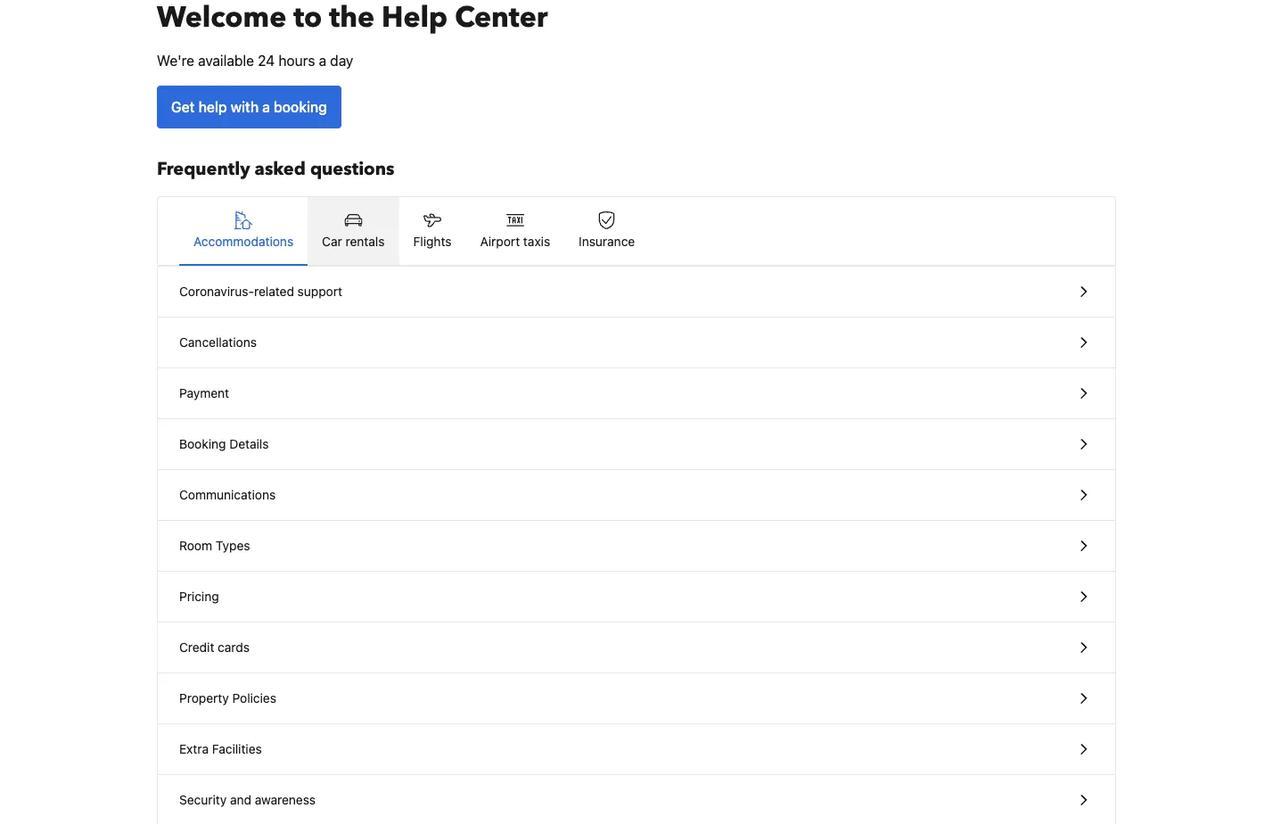 Task type: describe. For each thing, give the bounding box(es) containing it.
extra facilities
[[179, 742, 262, 756]]

airport taxis button
[[466, 197, 565, 265]]

coronavirus-related support button
[[158, 267, 1116, 318]]

get help with a booking
[[171, 99, 327, 116]]

pricing button
[[158, 572, 1116, 623]]

taxis
[[523, 234, 550, 249]]

accommodations
[[194, 234, 294, 249]]

insurance button
[[565, 197, 650, 265]]

facilities
[[212, 742, 262, 756]]

a inside 'button'
[[262, 99, 270, 116]]

property
[[179, 691, 229, 705]]

room
[[179, 538, 212, 553]]

help
[[198, 99, 227, 116]]

security and awareness button
[[158, 775, 1116, 825]]

with
[[231, 99, 259, 116]]

credit
[[179, 640, 214, 655]]

we're
[[157, 52, 194, 69]]

car rentals
[[322, 234, 385, 249]]

booking
[[274, 99, 327, 116]]

coronavirus-
[[179, 284, 254, 299]]

communications button
[[158, 470, 1116, 521]]

extra facilities button
[[158, 724, 1116, 775]]

24
[[258, 52, 275, 69]]

support
[[298, 284, 343, 299]]

car
[[322, 234, 342, 249]]

booking details
[[179, 437, 269, 451]]

get
[[171, 99, 195, 116]]

cancellations
[[179, 335, 257, 350]]

frequently asked questions
[[157, 157, 395, 182]]

payment button
[[158, 368, 1116, 419]]

credit cards
[[179, 640, 250, 655]]

tab list containing accommodations
[[158, 197, 1116, 267]]

property policies
[[179, 691, 276, 705]]

rentals
[[346, 234, 385, 249]]

property policies button
[[158, 673, 1116, 724]]

airport taxis
[[480, 234, 550, 249]]

frequently
[[157, 157, 250, 182]]

room types
[[179, 538, 250, 553]]

hours
[[279, 52, 315, 69]]

extra
[[179, 742, 209, 756]]



Task type: vqa. For each thing, say whether or not it's contained in the screenshot.
"More Help"
no



Task type: locate. For each thing, give the bounding box(es) containing it.
0 vertical spatial a
[[319, 52, 327, 69]]

questions
[[310, 157, 395, 182]]

flights
[[413, 234, 452, 249]]

available
[[198, 52, 254, 69]]

credit cards button
[[158, 623, 1116, 673]]

booking details button
[[158, 419, 1116, 470]]

accommodations button
[[179, 197, 308, 265]]

security and awareness
[[179, 792, 316, 807]]

asked
[[255, 157, 306, 182]]

insurance
[[579, 234, 635, 249]]

tab list
[[158, 197, 1116, 267]]

types
[[216, 538, 250, 553]]

cards
[[218, 640, 250, 655]]

payment
[[179, 386, 229, 400]]

cancellations button
[[158, 318, 1116, 368]]

coronavirus-related support
[[179, 284, 343, 299]]

a left day
[[319, 52, 327, 69]]

a
[[319, 52, 327, 69], [262, 99, 270, 116]]

flights button
[[399, 197, 466, 265]]

a right with at left
[[262, 99, 270, 116]]

pricing
[[179, 589, 219, 604]]

airport
[[480, 234, 520, 249]]

1 vertical spatial a
[[262, 99, 270, 116]]

car rentals button
[[308, 197, 399, 265]]

and
[[230, 792, 252, 807]]

we're available 24 hours a day
[[157, 52, 354, 69]]

security
[[179, 792, 227, 807]]

policies
[[232, 691, 276, 705]]

0 horizontal spatial a
[[262, 99, 270, 116]]

day
[[330, 52, 354, 69]]

communications
[[179, 487, 276, 502]]

details
[[229, 437, 269, 451]]

awareness
[[255, 792, 316, 807]]

booking
[[179, 437, 226, 451]]

get help with a booking button
[[157, 86, 341, 128]]

related
[[254, 284, 294, 299]]

1 horizontal spatial a
[[319, 52, 327, 69]]

room types button
[[158, 521, 1116, 572]]



